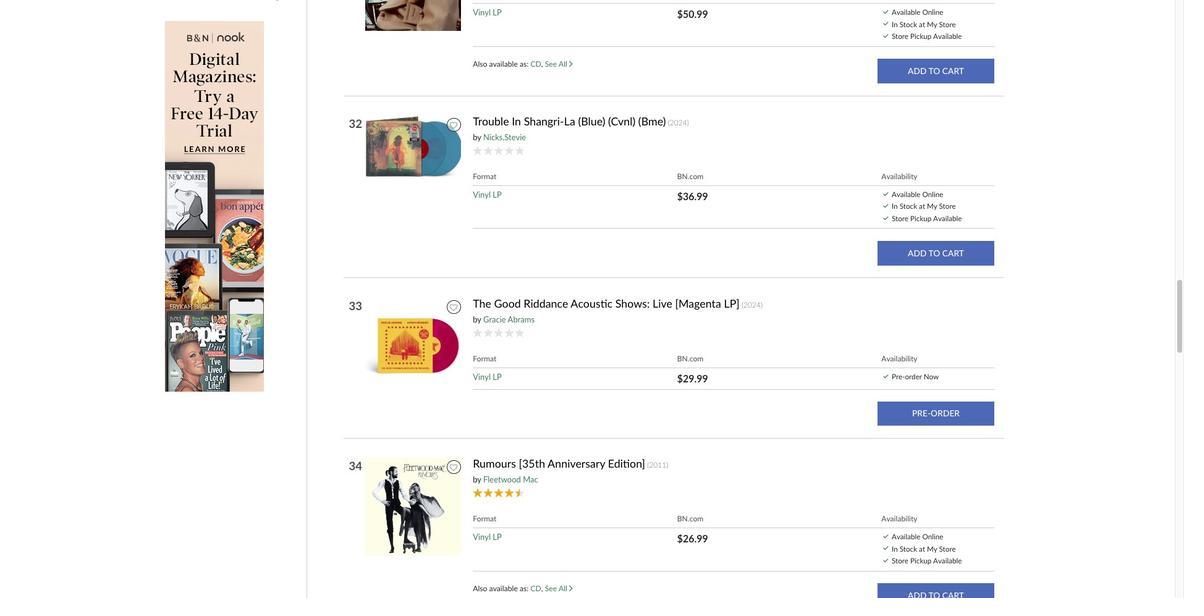 Task type: describe. For each thing, give the bounding box(es) containing it.
as: for first the right icon from the bottom of the page
[[520, 584, 529, 593]]

vinyl lp link for rumours
[[473, 532, 502, 542]]

vinyl lp for trouble
[[473, 190, 502, 200]]

store pickup available for rumours [35th anniversary edition]
[[892, 556, 962, 565]]

see for 'see all' link corresponding to cd link associated with first the right icon from the top of the page
[[545, 59, 557, 69]]

1 vinyl lp link from the top
[[473, 7, 502, 17]]

lp for rumours
[[493, 532, 502, 542]]

store pickup available for trouble in shangri-la (blue) (cvnl) (bme)
[[892, 214, 962, 223]]

$50.99 link
[[677, 8, 708, 20]]

1 vinyl from the top
[[473, 7, 491, 17]]

trouble in shangri-la (blue) (cvnl) (bme) (2024) by nicks,stevie
[[473, 114, 689, 142]]

now
[[924, 372, 939, 381]]

in for $50.99
[[892, 20, 898, 28]]

by inside the good riddance acoustic shows: live [magenta lp] (2024) by gracie abrams
[[473, 314, 481, 324]]

in for $26.99
[[892, 544, 898, 553]]

$29.99
[[677, 373, 708, 384]]

(bme)
[[638, 114, 666, 128]]

(cvnl)
[[608, 114, 636, 128]]

available for first the right icon from the top of the page
[[489, 59, 518, 69]]

trouble
[[473, 114, 509, 128]]

format for the
[[473, 354, 497, 363]]

$36.99 link
[[677, 190, 708, 202]]

the
[[473, 296, 491, 310]]

online for rumours [35th anniversary edition]
[[923, 532, 944, 541]]

3 check image from the top
[[883, 192, 889, 196]]

nicks,stevie link
[[483, 132, 526, 142]]

, for cd link associated with first the right icon from the top of the page
[[541, 59, 543, 69]]

(2011)
[[647, 460, 668, 470]]

see all link for cd link associated with first the right icon from the top of the page
[[545, 59, 573, 69]]

1 at from the top
[[919, 20, 925, 28]]

5 check image from the top
[[883, 535, 889, 538]]

[magenta
[[675, 296, 721, 310]]

cd for cd link corresponding to first the right icon from the bottom of the page
[[531, 584, 541, 593]]

anniversary
[[548, 457, 605, 470]]

bn.com for rumours [35th anniversary edition]
[[677, 514, 704, 524]]

1 check image from the top
[[883, 22, 889, 26]]

bn.com for trouble in shangri-la (blue) (cvnl) (bme)
[[677, 172, 704, 181]]

1 available online from the top
[[892, 7, 944, 16]]

the good riddance acoustic shows: live [magenta lp] (2024) by gracie abrams
[[473, 296, 763, 324]]

store for rumours [35th anniversary edition]
[[892, 556, 909, 565]]

1 pickup from the top
[[910, 32, 932, 40]]

vinyl for trouble
[[473, 190, 491, 200]]

$36.99
[[677, 190, 708, 202]]

4 check image from the top
[[883, 547, 889, 550]]

nicks,stevie
[[483, 132, 526, 142]]

format for rumours
[[473, 514, 497, 524]]

1 stock from the top
[[900, 20, 917, 28]]

availability for trouble in shangri-la (blue) (cvnl) (bme)
[[882, 172, 918, 181]]

all for first the right icon from the bottom of the page
[[559, 584, 567, 593]]

shows:
[[616, 296, 650, 310]]

cd for cd link associated with first the right icon from the top of the page
[[531, 59, 541, 69]]

advertisement element
[[165, 21, 264, 392]]

lp]
[[724, 296, 740, 310]]

in inside the trouble in shangri-la (blue) (cvnl) (bme) (2024) by nicks,stevie
[[512, 114, 521, 128]]

rumours [35th anniversary edition] link
[[473, 457, 645, 470]]

riddance
[[524, 296, 568, 310]]

5 check image from the top
[[883, 559, 889, 563]]

see for cd link corresponding to first the right icon from the bottom of the page 'see all' link
[[545, 584, 557, 593]]

[35th
[[519, 457, 545, 470]]

4 check image from the top
[[883, 204, 889, 208]]

1 my store from the top
[[927, 20, 956, 28]]

in for $36.99
[[892, 202, 898, 210]]

in stock at my store for trouble in shangri-la (blue) (cvnl) (bme)
[[892, 202, 956, 210]]



Task type: vqa. For each thing, say whether or not it's contained in the screenshot.
1st See All link from the bottom of the page
yes



Task type: locate. For each thing, give the bounding box(es) containing it.
1 cd from the top
[[531, 59, 541, 69]]

pickup for rumours [35th anniversary edition]
[[910, 556, 932, 565]]

1 horizontal spatial (2024)
[[742, 300, 763, 309]]

1 store pickup available from the top
[[892, 32, 962, 40]]

my store for trouble in shangri-la (blue) (cvnl) (bme)
[[927, 202, 956, 210]]

2 vertical spatial in stock at my store
[[892, 544, 956, 553]]

1 vertical spatial my store
[[927, 202, 956, 210]]

3 store from the top
[[892, 556, 909, 565]]

4 vinyl lp from the top
[[473, 532, 502, 542]]

(2024)
[[668, 118, 689, 127], [742, 300, 763, 309]]

see all link for cd link corresponding to first the right icon from the bottom of the page
[[545, 584, 573, 593]]

red [taylor's version] image
[[365, 0, 464, 31]]

trouble in shangri-la (blue) (cvnl) (bme) link
[[473, 114, 666, 128]]

3 pickup from the top
[[910, 556, 932, 565]]

right image
[[569, 61, 573, 67], [569, 585, 573, 592]]

format
[[473, 172, 497, 181], [473, 354, 497, 363], [473, 514, 497, 524]]

1 vertical spatial as:
[[520, 584, 529, 593]]

0 vertical spatial at
[[919, 20, 925, 28]]

, for cd link corresponding to first the right icon from the bottom of the page
[[541, 584, 543, 593]]

2 format from the top
[[473, 354, 497, 363]]

1 right image from the top
[[569, 61, 573, 67]]

0 vertical spatial stock
[[900, 20, 917, 28]]

0 vertical spatial all
[[559, 59, 567, 69]]

0 vertical spatial pickup
[[910, 32, 932, 40]]

1 also available as: cd , from the top
[[473, 59, 545, 69]]

bn.com up $29.99 link
[[677, 354, 704, 363]]

store for trouble in shangri-la (blue) (cvnl) (bme)
[[892, 214, 909, 223]]

2 check image from the top
[[883, 34, 889, 38]]

2 in stock at my store from the top
[[892, 202, 956, 210]]

1 vertical spatial pickup
[[910, 214, 932, 223]]

2 also from the top
[[473, 584, 487, 593]]

format down fleetwood on the bottom of the page
[[473, 514, 497, 524]]

fleetwood
[[483, 475, 521, 485]]

2 right image from the top
[[569, 585, 573, 592]]

1 vertical spatial store pickup available
[[892, 214, 962, 223]]

3 store pickup available from the top
[[892, 556, 962, 565]]

1 in stock at my store from the top
[[892, 20, 956, 28]]

2 vertical spatial at
[[919, 544, 925, 553]]

store
[[892, 32, 909, 40], [892, 214, 909, 223], [892, 556, 909, 565]]

1 check image from the top
[[883, 10, 889, 14]]

3 in stock at my store from the top
[[892, 544, 956, 553]]

1 vertical spatial see
[[545, 584, 557, 593]]

1 vertical spatial ,
[[541, 584, 543, 593]]

3 available online from the top
[[892, 532, 944, 541]]

check image
[[883, 22, 889, 26], [883, 34, 889, 38], [883, 192, 889, 196], [883, 204, 889, 208], [883, 535, 889, 538]]

3 bn.com from the top
[[677, 514, 704, 524]]

0 vertical spatial store pickup available
[[892, 32, 962, 40]]

2 as: from the top
[[520, 584, 529, 593]]

by down trouble
[[473, 132, 481, 142]]

as: for first the right icon from the top of the page
[[520, 59, 529, 69]]

rumours [35th anniversary edition] (2011) by fleetwood mac
[[473, 457, 668, 485]]

4 vinyl from the top
[[473, 532, 491, 542]]

gracie abrams link
[[483, 314, 535, 324]]

3 lp from the top
[[493, 372, 502, 382]]

1 vertical spatial online
[[923, 190, 944, 198]]

bn.com
[[677, 172, 704, 181], [677, 354, 704, 363], [677, 514, 704, 524]]

availability
[[882, 172, 918, 181], [882, 354, 918, 363], [882, 514, 918, 524]]

availability for rumours [35th anniversary edition]
[[882, 514, 918, 524]]

0 vertical spatial format
[[473, 172, 497, 181]]

see
[[545, 59, 557, 69], [545, 584, 557, 593]]

1 vertical spatial at
[[919, 202, 925, 210]]

2 my store from the top
[[927, 202, 956, 210]]

1 see all link from the top
[[545, 59, 573, 69]]

2 availability from the top
[[882, 354, 918, 363]]

lp
[[493, 7, 502, 17], [493, 190, 502, 200], [493, 372, 502, 382], [493, 532, 502, 542]]

2 cd link from the top
[[531, 584, 541, 593]]

availability for the good riddance acoustic shows: live [magenta lp]
[[882, 354, 918, 363]]

vinyl lp for rumours
[[473, 532, 502, 542]]

2 , from the top
[[541, 584, 543, 593]]

online
[[923, 7, 944, 16], [923, 190, 944, 198], [923, 532, 944, 541]]

0 vertical spatial store
[[892, 32, 909, 40]]

2 vertical spatial my store
[[927, 544, 956, 553]]

2 cd from the top
[[531, 584, 541, 593]]

3 by from the top
[[473, 475, 481, 485]]

2 vinyl from the top
[[473, 190, 491, 200]]

2 vertical spatial pickup
[[910, 556, 932, 565]]

33
[[349, 299, 362, 313]]

vinyl for rumours
[[473, 532, 491, 542]]

1 cd link from the top
[[531, 59, 541, 69]]

3 online from the top
[[923, 532, 944, 541]]

gracie
[[483, 314, 506, 324]]

by down the
[[473, 314, 481, 324]]

all
[[559, 59, 567, 69], [559, 584, 567, 593]]

1 also from the top
[[473, 59, 487, 69]]

also available as: cd , for first the right icon from the top of the page
[[473, 59, 545, 69]]

vinyl lp
[[473, 7, 502, 17], [473, 190, 502, 200], [473, 372, 502, 382], [473, 532, 502, 542]]

(2024) right (bme)
[[668, 118, 689, 127]]

2 vertical spatial bn.com
[[677, 514, 704, 524]]

,
[[541, 59, 543, 69], [541, 584, 543, 593]]

2 pickup from the top
[[910, 214, 932, 223]]

$26.99 link
[[677, 533, 708, 545]]

2 vinyl lp from the top
[[473, 190, 502, 200]]

2 vertical spatial by
[[473, 475, 481, 485]]

2 store pickup available from the top
[[892, 214, 962, 223]]

0 vertical spatial online
[[923, 7, 944, 16]]

bn.com up $26.99
[[677, 514, 704, 524]]

2 check image from the top
[[883, 216, 889, 220]]

vinyl
[[473, 7, 491, 17], [473, 190, 491, 200], [473, 372, 491, 382], [473, 532, 491, 542]]

2 see all from the top
[[545, 584, 569, 593]]

lp for trouble
[[493, 190, 502, 200]]

by inside rumours [35th anniversary edition] (2011) by fleetwood mac
[[473, 475, 481, 485]]

2 vertical spatial store
[[892, 556, 909, 565]]

1 vertical spatial in stock at my store
[[892, 202, 956, 210]]

1 vertical spatial availability
[[882, 354, 918, 363]]

3 vinyl lp from the top
[[473, 372, 502, 382]]

(2024) inside the trouble in shangri-la (blue) (cvnl) (bme) (2024) by nicks,stevie
[[668, 118, 689, 127]]

0 horizontal spatial (2024)
[[668, 118, 689, 127]]

vinyl for the
[[473, 372, 491, 382]]

available online for trouble in shangri-la (blue) (cvnl) (bme)
[[892, 190, 944, 198]]

None submit
[[878, 59, 994, 83], [878, 241, 994, 266], [878, 402, 994, 426], [878, 583, 994, 598], [878, 59, 994, 83], [878, 241, 994, 266], [878, 402, 994, 426], [878, 583, 994, 598]]

lp for the
[[493, 372, 502, 382]]

3 my store from the top
[[927, 544, 956, 553]]

2 see all link from the top
[[545, 584, 573, 593]]

1 vertical spatial by
[[473, 314, 481, 324]]

2 available from the top
[[489, 584, 518, 593]]

0 vertical spatial right image
[[569, 61, 573, 67]]

my store for rumours [35th anniversary edition]
[[927, 544, 956, 553]]

cd link
[[531, 59, 541, 69], [531, 584, 541, 593]]

2 lp from the top
[[493, 190, 502, 200]]

all for first the right icon from the top of the page
[[559, 59, 567, 69]]

edition]
[[608, 457, 645, 470]]

3 vinyl lp link from the top
[[473, 372, 502, 382]]

0 vertical spatial as:
[[520, 59, 529, 69]]

1 vertical spatial right image
[[569, 585, 573, 592]]

2 vertical spatial availability
[[882, 514, 918, 524]]

vinyl lp link for the
[[473, 372, 502, 382]]

3 stock from the top
[[900, 544, 917, 553]]

2 see from the top
[[545, 584, 557, 593]]

1 all from the top
[[559, 59, 567, 69]]

1 bn.com from the top
[[677, 172, 704, 181]]

1 format from the top
[[473, 172, 497, 181]]

1 vertical spatial also
[[473, 584, 487, 593]]

1 vertical spatial also available as: cd ,
[[473, 584, 545, 593]]

4 lp from the top
[[493, 532, 502, 542]]

pre-
[[892, 372, 905, 381]]

0 vertical spatial bn.com
[[677, 172, 704, 181]]

2 vertical spatial available online
[[892, 532, 944, 541]]

0 vertical spatial by
[[473, 132, 481, 142]]

$50.99
[[677, 8, 708, 20]]

available online for rumours [35th anniversary edition]
[[892, 532, 944, 541]]

stock for rumours [35th anniversary edition]
[[900, 544, 917, 553]]

cd
[[531, 59, 541, 69], [531, 584, 541, 593]]

3 check image from the top
[[883, 374, 889, 378]]

2 at from the top
[[919, 202, 925, 210]]

also available as: cd ,
[[473, 59, 545, 69], [473, 584, 545, 593]]

by down 'rumours'
[[473, 475, 481, 485]]

trouble in shangri-la (blue) (cvnl) (bme) image
[[365, 115, 464, 178]]

also for cd link corresponding to first the right icon from the bottom of the page
[[473, 584, 487, 593]]

available for first the right icon from the bottom of the page
[[489, 584, 518, 593]]

3 availability from the top
[[882, 514, 918, 524]]

4 vinyl lp link from the top
[[473, 532, 502, 542]]

pre-order now
[[892, 372, 939, 381]]

1 vertical spatial cd
[[531, 584, 541, 593]]

(2024) inside the good riddance acoustic shows: live [magenta lp] (2024) by gracie abrams
[[742, 300, 763, 309]]

0 vertical spatial also
[[473, 59, 487, 69]]

$26.99
[[677, 533, 708, 545]]

3 format from the top
[[473, 514, 497, 524]]

rumours
[[473, 457, 516, 470]]

1 see all from the top
[[545, 59, 569, 69]]

0 vertical spatial available
[[489, 59, 518, 69]]

as:
[[520, 59, 529, 69], [520, 584, 529, 593]]

1 vertical spatial stock
[[900, 202, 917, 210]]

0 vertical spatial my store
[[927, 20, 956, 28]]

pickup for trouble in shangri-la (blue) (cvnl) (bme)
[[910, 214, 932, 223]]

see all link
[[545, 59, 573, 69], [545, 584, 573, 593]]

2 vertical spatial online
[[923, 532, 944, 541]]

by
[[473, 132, 481, 142], [473, 314, 481, 324], [473, 475, 481, 485]]

2 vertical spatial store pickup available
[[892, 556, 962, 565]]

fleetwood mac link
[[483, 475, 538, 485]]

at for rumours [35th anniversary edition]
[[919, 544, 925, 553]]

2 also available as: cd , from the top
[[473, 584, 545, 593]]

2 online from the top
[[923, 190, 944, 198]]

0 vertical spatial (2024)
[[668, 118, 689, 127]]

format down "gracie"
[[473, 354, 497, 363]]

live
[[653, 296, 672, 310]]

0 vertical spatial see
[[545, 59, 557, 69]]

vinyl lp link for trouble
[[473, 190, 502, 200]]

0 vertical spatial cd
[[531, 59, 541, 69]]

0 vertical spatial also available as: cd ,
[[473, 59, 545, 69]]

bn.com up '$36.99' link in the top right of the page
[[677, 172, 704, 181]]

1 store from the top
[[892, 32, 909, 40]]

online for trouble in shangri-la (blue) (cvnl) (bme)
[[923, 190, 944, 198]]

1 vertical spatial available
[[489, 584, 518, 593]]

2 bn.com from the top
[[677, 354, 704, 363]]

32
[[349, 117, 362, 130]]

vinyl lp for the
[[473, 372, 502, 382]]

also
[[473, 59, 487, 69], [473, 584, 487, 593]]

1 as: from the top
[[520, 59, 529, 69]]

cd link for first the right icon from the bottom of the page
[[531, 584, 541, 593]]

1 availability from the top
[[882, 172, 918, 181]]

available
[[489, 59, 518, 69], [489, 584, 518, 593]]

0 vertical spatial ,
[[541, 59, 543, 69]]

1 vertical spatial store
[[892, 214, 909, 223]]

rumours [35th anniversary edition] image
[[365, 457, 464, 556]]

2 all from the top
[[559, 584, 567, 593]]

in stock at my store for rumours [35th anniversary edition]
[[892, 544, 956, 553]]

1 vertical spatial available online
[[892, 190, 944, 198]]

shangri-
[[524, 114, 564, 128]]

1 vertical spatial all
[[559, 584, 567, 593]]

3 vinyl from the top
[[473, 372, 491, 382]]

pickup
[[910, 32, 932, 40], [910, 214, 932, 223], [910, 556, 932, 565]]

my store
[[927, 20, 956, 28], [927, 202, 956, 210], [927, 544, 956, 553]]

1 online from the top
[[923, 7, 944, 16]]

also available as: cd , for first the right icon from the bottom of the page
[[473, 584, 545, 593]]

format for trouble
[[473, 172, 497, 181]]

see all for first the right icon from the bottom of the page
[[545, 584, 569, 593]]

(2024) right lp]
[[742, 300, 763, 309]]

0 vertical spatial see all
[[545, 59, 569, 69]]

1 , from the top
[[541, 59, 543, 69]]

2 available online from the top
[[892, 190, 944, 198]]

the good riddance acoustic shows: live [magenta lp] image
[[365, 297, 464, 396]]

(blue)
[[578, 114, 605, 128]]

2 stock from the top
[[900, 202, 917, 210]]

format down the nicks,stevie
[[473, 172, 497, 181]]

0 vertical spatial in stock at my store
[[892, 20, 956, 28]]

mac
[[523, 475, 538, 485]]

1 vinyl lp from the top
[[473, 7, 502, 17]]

2 vertical spatial stock
[[900, 544, 917, 553]]

in stock at my store
[[892, 20, 956, 28], [892, 202, 956, 210], [892, 544, 956, 553]]

good
[[494, 296, 521, 310]]

the good riddance acoustic shows: live [magenta lp] link
[[473, 296, 740, 310]]

$29.99 link
[[677, 373, 708, 384]]

check image
[[883, 10, 889, 14], [883, 216, 889, 220], [883, 374, 889, 378], [883, 547, 889, 550], [883, 559, 889, 563]]

see all for first the right icon from the top of the page
[[545, 59, 569, 69]]

1 lp from the top
[[493, 7, 502, 17]]

abrams
[[508, 314, 535, 324]]

bn.com for the good riddance acoustic shows: live [magenta lp]
[[677, 354, 704, 363]]

2 vinyl lp link from the top
[[473, 190, 502, 200]]

cd link for first the right icon from the top of the page
[[531, 59, 541, 69]]

1 by from the top
[[473, 132, 481, 142]]

1 see from the top
[[545, 59, 557, 69]]

available
[[892, 7, 921, 16], [933, 32, 962, 40], [892, 190, 921, 198], [933, 214, 962, 223], [892, 532, 921, 541], [933, 556, 962, 565]]

see all
[[545, 59, 569, 69], [545, 584, 569, 593]]

at for trouble in shangri-la (blue) (cvnl) (bme)
[[919, 202, 925, 210]]

stock
[[900, 20, 917, 28], [900, 202, 917, 210], [900, 544, 917, 553]]

34
[[349, 459, 362, 473]]

1 vertical spatial see all
[[545, 584, 569, 593]]

store pickup available
[[892, 32, 962, 40], [892, 214, 962, 223], [892, 556, 962, 565]]

in
[[892, 20, 898, 28], [512, 114, 521, 128], [892, 202, 898, 210], [892, 544, 898, 553]]

1 available from the top
[[489, 59, 518, 69]]

0 vertical spatial cd link
[[531, 59, 541, 69]]

0 vertical spatial available online
[[892, 7, 944, 16]]

plus image
[[273, 0, 282, 3]]

la
[[564, 114, 575, 128]]

1 vertical spatial cd link
[[531, 584, 541, 593]]

also for cd link associated with first the right icon from the top of the page
[[473, 59, 487, 69]]

available online
[[892, 7, 944, 16], [892, 190, 944, 198], [892, 532, 944, 541]]

1 vertical spatial bn.com
[[677, 354, 704, 363]]

1 vertical spatial see all link
[[545, 584, 573, 593]]

1 vertical spatial (2024)
[[742, 300, 763, 309]]

2 store from the top
[[892, 214, 909, 223]]

order
[[905, 372, 922, 381]]

vinyl lp link
[[473, 7, 502, 17], [473, 190, 502, 200], [473, 372, 502, 382], [473, 532, 502, 542]]

0 vertical spatial see all link
[[545, 59, 573, 69]]

acoustic
[[571, 296, 613, 310]]

2 vertical spatial format
[[473, 514, 497, 524]]

stock for trouble in shangri-la (blue) (cvnl) (bme)
[[900, 202, 917, 210]]

0 vertical spatial availability
[[882, 172, 918, 181]]

3 at from the top
[[919, 544, 925, 553]]

at
[[919, 20, 925, 28], [919, 202, 925, 210], [919, 544, 925, 553]]

1 vertical spatial format
[[473, 354, 497, 363]]

by inside the trouble in shangri-la (blue) (cvnl) (bme) (2024) by nicks,stevie
[[473, 132, 481, 142]]

2 by from the top
[[473, 314, 481, 324]]



